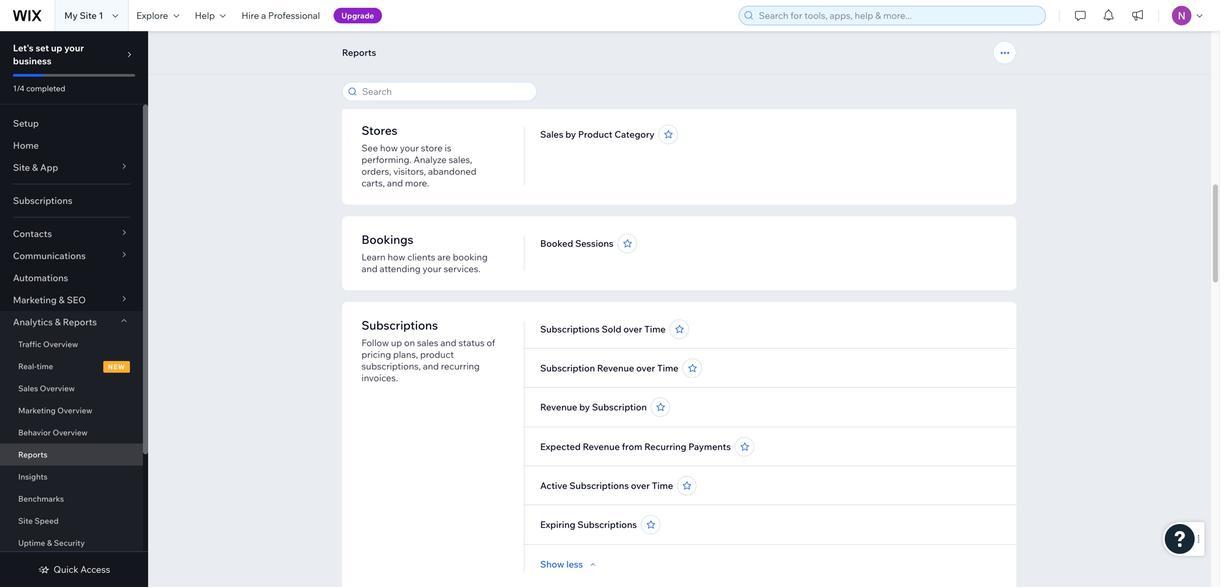 Task type: describe. For each thing, give the bounding box(es) containing it.
1 vertical spatial subscription
[[592, 401, 647, 413]]

sales,
[[449, 154, 472, 165]]

sold
[[602, 324, 621, 335]]

explore
[[136, 10, 168, 21]]

reports for reports button
[[342, 47, 376, 58]]

booking
[[453, 251, 488, 263]]

real-time
[[18, 362, 53, 371]]

stores
[[362, 123, 397, 138]]

site speed
[[18, 516, 59, 526]]

communications button
[[0, 245, 143, 267]]

sales overview
[[18, 384, 75, 393]]

clients
[[407, 251, 435, 263]]

up for subscriptions
[[391, 337, 402, 349]]

marketing overview link
[[0, 400, 143, 422]]

abandoned
[[428, 166, 476, 177]]

product
[[420, 349, 454, 360]]

marketing & seo
[[13, 294, 86, 306]]

active
[[540, 480, 567, 491]]

business
[[13, 55, 51, 67]]

seo
[[67, 294, 86, 306]]

sales by product category
[[540, 129, 655, 140]]

uptime
[[18, 538, 45, 548]]

1/4
[[13, 83, 25, 93]]

bookings learn how clients are booking and attending your services.
[[362, 232, 488, 274]]

reports for reports "link"
[[18, 450, 47, 460]]

over for subscriptions
[[631, 480, 650, 491]]

communications
[[13, 250, 86, 261]]

subscriptions,
[[362, 361, 421, 372]]

Search field
[[358, 83, 532, 101]]

invoices.
[[362, 372, 398, 384]]

subscriptions for subscriptions sold over time
[[540, 324, 600, 335]]

& for uptime
[[47, 538, 52, 548]]

performing.
[[362, 154, 412, 165]]

see
[[362, 142, 378, 154]]

vs.
[[561, 23, 573, 34]]

set
[[36, 42, 49, 54]]

time for active subscriptions over time
[[652, 480, 673, 491]]

benchmarks link
[[0, 488, 143, 510]]

marketing overview
[[18, 406, 92, 415]]

behavior
[[18, 428, 51, 438]]

1
[[99, 10, 103, 21]]

revenue for expected
[[583, 441, 620, 452]]

behavior overview link
[[0, 422, 143, 444]]

over for sold
[[623, 324, 642, 335]]

reports link
[[0, 444, 143, 466]]

and down product
[[423, 361, 439, 372]]

booked
[[540, 238, 573, 249]]

analytics
[[13, 316, 53, 328]]

sidebar element
[[0, 31, 148, 587]]

benchmarks
[[18, 494, 64, 504]]

speed
[[35, 516, 59, 526]]

and inside "stores see how your store is performing. analyze sales, orders, visitors, abandoned carts, and more."
[[387, 177, 403, 189]]

site for site speed
[[18, 516, 33, 526]]

how for bookings
[[388, 251, 405, 263]]

bookings
[[362, 232, 413, 247]]

home link
[[0, 134, 143, 157]]

subscriptions sold over time
[[540, 324, 666, 335]]

0 vertical spatial site
[[80, 10, 97, 21]]

hire a professional
[[241, 10, 320, 21]]

marketing & seo button
[[0, 289, 143, 311]]

subscriptions for subscriptions
[[13, 195, 72, 206]]

show for first show less button
[[540, 62, 564, 74]]

are
[[437, 251, 451, 263]]

learn
[[362, 251, 386, 263]]

visitors,
[[393, 166, 426, 177]]

let's set up your business
[[13, 42, 84, 67]]

my
[[64, 10, 78, 21]]

by for product
[[565, 129, 576, 140]]

traffic overview link
[[0, 333, 143, 355]]

1/4 completed
[[13, 83, 65, 93]]

sales overview link
[[0, 377, 143, 400]]

new
[[540, 23, 559, 34]]

sessions
[[575, 238, 613, 249]]

payments
[[688, 441, 731, 452]]

contacts
[[13, 228, 52, 239]]

site speed link
[[0, 510, 143, 532]]

real-
[[18, 362, 37, 371]]

show for first show less button from the bottom of the page
[[540, 559, 564, 570]]

overview for behavior overview
[[53, 428, 88, 438]]

& for site
[[32, 162, 38, 173]]

marketing for marketing overview
[[18, 406, 56, 415]]

expected
[[540, 441, 581, 452]]



Task type: locate. For each thing, give the bounding box(es) containing it.
site for site & app
[[13, 162, 30, 173]]

subscriptions left sold
[[540, 324, 600, 335]]

& for analytics
[[55, 316, 61, 328]]

reports inside dropdown button
[[63, 316, 97, 328]]

1 horizontal spatial by
[[579, 401, 590, 413]]

security
[[54, 538, 85, 548]]

pricing
[[362, 349, 391, 360]]

sales inside sidebar element
[[18, 384, 38, 393]]

by down subscription revenue over time
[[579, 401, 590, 413]]

subscriptions inside sidebar element
[[13, 195, 72, 206]]

less
[[566, 62, 583, 74], [566, 559, 583, 570]]

site & app
[[13, 162, 58, 173]]

show down expiring at bottom
[[540, 559, 564, 570]]

your right set
[[64, 42, 84, 54]]

over down subscriptions sold over time
[[636, 362, 655, 374]]

& inside 'popup button'
[[32, 162, 38, 173]]

your for stores
[[400, 142, 419, 154]]

access
[[80, 564, 110, 575]]

1 show less from the top
[[540, 62, 583, 74]]

1 vertical spatial revenue
[[540, 401, 577, 413]]

0 vertical spatial revenue
[[597, 362, 634, 374]]

0 vertical spatial show less button
[[540, 62, 599, 74]]

time
[[644, 324, 666, 335], [657, 362, 678, 374], [652, 480, 673, 491]]

subscriptions up 'expiring subscriptions'
[[569, 480, 629, 491]]

up right set
[[51, 42, 62, 54]]

plans,
[[393, 349, 418, 360]]

visitors
[[620, 23, 652, 34]]

site inside site & app 'popup button'
[[13, 162, 30, 173]]

hire a professional link
[[234, 0, 328, 31]]

and down 'learn'
[[362, 263, 378, 274]]

and
[[387, 177, 403, 189], [362, 263, 378, 274], [440, 337, 456, 349], [423, 361, 439, 372]]

0 vertical spatial show
[[540, 62, 564, 74]]

2 less from the top
[[566, 559, 583, 570]]

of
[[487, 337, 495, 349]]

2 horizontal spatial reports
[[342, 47, 376, 58]]

overview down analytics & reports
[[43, 339, 78, 349]]

up inside subscriptions follow up on sales and status of pricing plans, product subscriptions, and recurring invoices.
[[391, 337, 402, 349]]

and inside "bookings learn how clients are booking and attending your services."
[[362, 263, 378, 274]]

orders,
[[362, 166, 391, 177]]

traffic
[[18, 339, 41, 349]]

2 horizontal spatial your
[[423, 263, 442, 274]]

follow
[[362, 337, 389, 349]]

subscriptions inside subscriptions follow up on sales and status of pricing plans, product subscriptions, and recurring invoices.
[[362, 318, 438, 333]]

sales left product
[[540, 129, 563, 140]]

revenue up expected
[[540, 401, 577, 413]]

time
[[37, 362, 53, 371]]

up left on
[[391, 337, 402, 349]]

home
[[13, 140, 39, 151]]

subscriptions down active subscriptions over time
[[577, 519, 637, 530]]

2 show less from the top
[[540, 559, 583, 570]]

sales
[[540, 129, 563, 140], [18, 384, 38, 393]]

show less down expiring at bottom
[[540, 559, 583, 570]]

upgrade button
[[334, 8, 382, 23]]

show down "new"
[[540, 62, 564, 74]]

subscriptions follow up on sales and status of pricing plans, product subscriptions, and recurring invoices.
[[362, 318, 495, 384]]

services.
[[444, 263, 480, 274]]

upgrade
[[341, 11, 374, 20]]

0 vertical spatial time
[[644, 324, 666, 335]]

1 vertical spatial site
[[13, 162, 30, 173]]

by left product
[[565, 129, 576, 140]]

0 vertical spatial reports
[[342, 47, 376, 58]]

1 show from the top
[[540, 62, 564, 74]]

subscriptions down app
[[13, 195, 72, 206]]

& left app
[[32, 162, 38, 173]]

0 horizontal spatial reports
[[18, 450, 47, 460]]

2 vertical spatial revenue
[[583, 441, 620, 452]]

0 vertical spatial your
[[64, 42, 84, 54]]

marketing up analytics
[[13, 294, 57, 306]]

overview up marketing overview
[[40, 384, 75, 393]]

up for let's
[[51, 42, 62, 54]]

1 show less button from the top
[[540, 62, 599, 74]]

reports button
[[336, 43, 383, 62]]

revenue down sold
[[597, 362, 634, 374]]

your inside "stores see how your store is performing. analyze sales, orders, visitors, abandoned carts, and more."
[[400, 142, 419, 154]]

setup link
[[0, 112, 143, 134]]

reports up insights
[[18, 450, 47, 460]]

insights
[[18, 472, 48, 482]]

2 vertical spatial site
[[18, 516, 33, 526]]

from
[[622, 441, 642, 452]]

insights link
[[0, 466, 143, 488]]

setup
[[13, 118, 39, 129]]

carts,
[[362, 177, 385, 189]]

how for stores
[[380, 142, 398, 154]]

status
[[458, 337, 485, 349]]

overview
[[43, 339, 78, 349], [40, 384, 75, 393], [57, 406, 92, 415], [53, 428, 88, 438]]

traffic overview
[[18, 339, 78, 349]]

1 horizontal spatial sales
[[540, 129, 563, 140]]

site down home
[[13, 162, 30, 173]]

your
[[64, 42, 84, 54], [400, 142, 419, 154], [423, 263, 442, 274]]

sales down real-
[[18, 384, 38, 393]]

0 vertical spatial sales
[[540, 129, 563, 140]]

reports down seo
[[63, 316, 97, 328]]

your inside let's set up your business
[[64, 42, 84, 54]]

your inside "bookings learn how clients are booking and attending your services."
[[423, 263, 442, 274]]

how up attending
[[388, 251, 405, 263]]

by
[[565, 129, 576, 140], [579, 401, 590, 413]]

behavior overview
[[18, 428, 88, 438]]

show less button down expiring at bottom
[[540, 559, 599, 570]]

0 horizontal spatial sales
[[18, 384, 38, 393]]

overview for sales overview
[[40, 384, 75, 393]]

0 horizontal spatial up
[[51, 42, 62, 54]]

overview down marketing overview link
[[53, 428, 88, 438]]

hire
[[241, 10, 259, 21]]

over down expected revenue from recurring payments
[[631, 480, 650, 491]]

0 vertical spatial less
[[566, 62, 583, 74]]

analytics & reports button
[[0, 311, 143, 333]]

and up product
[[440, 337, 456, 349]]

&
[[32, 162, 38, 173], [59, 294, 65, 306], [55, 316, 61, 328], [47, 538, 52, 548]]

1 vertical spatial marketing
[[18, 406, 56, 415]]

1 vertical spatial time
[[657, 362, 678, 374]]

revenue for subscription
[[597, 362, 634, 374]]

booked sessions
[[540, 238, 613, 249]]

your down the clients at top left
[[423, 263, 442, 274]]

2 vertical spatial reports
[[18, 450, 47, 460]]

& left seo
[[59, 294, 65, 306]]

time for subscription revenue over time
[[657, 362, 678, 374]]

store
[[421, 142, 443, 154]]

on
[[404, 337, 415, 349]]

subscription revenue over time
[[540, 362, 678, 374]]

completed
[[26, 83, 65, 93]]

and down visitors, at the left top of the page
[[387, 177, 403, 189]]

site left the 1
[[80, 10, 97, 21]]

contacts button
[[0, 223, 143, 245]]

1 vertical spatial how
[[388, 251, 405, 263]]

active subscriptions over time
[[540, 480, 673, 491]]

1 less from the top
[[566, 62, 583, 74]]

& down marketing & seo
[[55, 316, 61, 328]]

show less down vs.
[[540, 62, 583, 74]]

overview for traffic overview
[[43, 339, 78, 349]]

0 vertical spatial by
[[565, 129, 576, 140]]

let's
[[13, 42, 34, 54]]

show less button down vs.
[[540, 62, 599, 74]]

1 vertical spatial show
[[540, 559, 564, 570]]

subscriptions link
[[0, 190, 143, 212]]

marketing up behavior
[[18, 406, 56, 415]]

2 vertical spatial your
[[423, 263, 442, 274]]

over for revenue
[[636, 362, 655, 374]]

2 show from the top
[[540, 559, 564, 570]]

quick
[[53, 564, 78, 575]]

less for first show less button from the bottom of the page
[[566, 559, 583, 570]]

& for marketing
[[59, 294, 65, 306]]

overview up behavior overview link
[[57, 406, 92, 415]]

marketing
[[13, 294, 57, 306], [18, 406, 56, 415]]

2 vertical spatial time
[[652, 480, 673, 491]]

less for first show less button
[[566, 62, 583, 74]]

more.
[[405, 177, 429, 189]]

analytics & reports
[[13, 316, 97, 328]]

uptime & security
[[18, 538, 85, 548]]

overview for marketing overview
[[57, 406, 92, 415]]

sales for sales by product category
[[540, 129, 563, 140]]

reports down upgrade button
[[342, 47, 376, 58]]

up inside let's set up your business
[[51, 42, 62, 54]]

how up performing.
[[380, 142, 398, 154]]

sales for sales overview
[[18, 384, 38, 393]]

1 vertical spatial less
[[566, 559, 583, 570]]

professional
[[268, 10, 320, 21]]

quick access
[[53, 564, 110, 575]]

reports
[[342, 47, 376, 58], [63, 316, 97, 328], [18, 450, 47, 460]]

returning
[[575, 23, 618, 34]]

2 show less button from the top
[[540, 559, 599, 570]]

revenue left 'from'
[[583, 441, 620, 452]]

Search for tools, apps, help & more... field
[[755, 6, 1041, 25]]

site & app button
[[0, 157, 143, 179]]

0 vertical spatial up
[[51, 42, 62, 54]]

stores see how your store is performing. analyze sales, orders, visitors, abandoned carts, and more.
[[362, 123, 476, 189]]

1 vertical spatial show less button
[[540, 559, 599, 570]]

category
[[614, 129, 655, 140]]

how inside "bookings learn how clients are booking and attending your services."
[[388, 251, 405, 263]]

show
[[540, 62, 564, 74], [540, 559, 564, 570]]

new
[[108, 363, 125, 371]]

marketing inside dropdown button
[[13, 294, 57, 306]]

1 vertical spatial up
[[391, 337, 402, 349]]

1 vertical spatial over
[[636, 362, 655, 374]]

1 vertical spatial by
[[579, 401, 590, 413]]

0 horizontal spatial your
[[64, 42, 84, 54]]

2 vertical spatial over
[[631, 480, 650, 491]]

1 vertical spatial reports
[[63, 316, 97, 328]]

0 horizontal spatial by
[[565, 129, 576, 140]]

my site 1
[[64, 10, 103, 21]]

new vs. returning visitors
[[540, 23, 652, 34]]

& right uptime
[[47, 538, 52, 548]]

1 horizontal spatial reports
[[63, 316, 97, 328]]

marketing for marketing & seo
[[13, 294, 57, 306]]

time for subscriptions sold over time
[[644, 324, 666, 335]]

recurring
[[644, 441, 686, 452]]

subscription down subscription revenue over time
[[592, 401, 647, 413]]

how
[[380, 142, 398, 154], [388, 251, 405, 263]]

1 vertical spatial sales
[[18, 384, 38, 393]]

automations link
[[0, 267, 143, 289]]

how inside "stores see how your store is performing. analyze sales, orders, visitors, abandoned carts, and more."
[[380, 142, 398, 154]]

your left store at the top left of the page
[[400, 142, 419, 154]]

subscriptions
[[13, 195, 72, 206], [362, 318, 438, 333], [540, 324, 600, 335], [569, 480, 629, 491], [577, 519, 637, 530]]

reports inside "link"
[[18, 450, 47, 460]]

site left speed
[[18, 516, 33, 526]]

attending
[[380, 263, 421, 274]]

1 vertical spatial your
[[400, 142, 419, 154]]

0 vertical spatial show less
[[540, 62, 583, 74]]

subscriptions up on
[[362, 318, 438, 333]]

1 horizontal spatial up
[[391, 337, 402, 349]]

less down vs.
[[566, 62, 583, 74]]

0 vertical spatial over
[[623, 324, 642, 335]]

product
[[578, 129, 612, 140]]

0 vertical spatial marketing
[[13, 294, 57, 306]]

up
[[51, 42, 62, 54], [391, 337, 402, 349]]

0 vertical spatial how
[[380, 142, 398, 154]]

by for subscription
[[579, 401, 590, 413]]

expiring subscriptions
[[540, 519, 637, 530]]

expected revenue from recurring payments
[[540, 441, 731, 452]]

reports inside button
[[342, 47, 376, 58]]

help button
[[187, 0, 234, 31]]

1 horizontal spatial your
[[400, 142, 419, 154]]

site inside site speed link
[[18, 516, 33, 526]]

your for let's
[[64, 42, 84, 54]]

over right sold
[[623, 324, 642, 335]]

recurring
[[441, 361, 480, 372]]

subscriptions for subscriptions follow up on sales and status of pricing plans, product subscriptions, and recurring invoices.
[[362, 318, 438, 333]]

revenue
[[597, 362, 634, 374], [540, 401, 577, 413], [583, 441, 620, 452]]

0 vertical spatial subscription
[[540, 362, 595, 374]]

1 vertical spatial show less
[[540, 559, 583, 570]]

sales
[[417, 337, 438, 349]]

help
[[195, 10, 215, 21]]

a
[[261, 10, 266, 21]]

subscription up revenue by subscription
[[540, 362, 595, 374]]

less down 'expiring subscriptions'
[[566, 559, 583, 570]]



Task type: vqa. For each thing, say whether or not it's contained in the screenshot.
the bottom Site
yes



